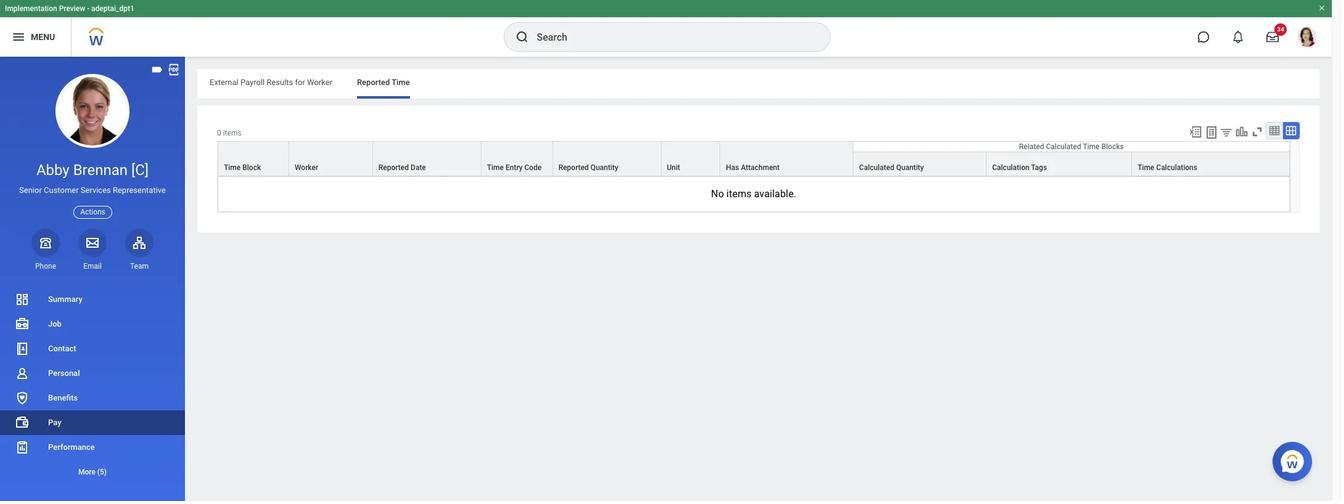 Task type: vqa. For each thing, say whether or not it's contained in the screenshot.
Export to Excel icon associated with Export to Worksheets Image
no



Task type: locate. For each thing, give the bounding box(es) containing it.
reported
[[357, 78, 390, 87], [379, 163, 409, 172], [559, 163, 589, 172]]

2 quantity from the left
[[896, 163, 924, 172]]

expand table image
[[1285, 125, 1298, 137]]

export to excel image
[[1189, 125, 1203, 139]]

1 horizontal spatial items
[[727, 188, 752, 200]]

entry
[[506, 163, 523, 172]]

calculated quantity button
[[854, 152, 986, 176]]

mail image
[[85, 235, 100, 250]]

0 horizontal spatial items
[[223, 129, 242, 138]]

calculation tags
[[993, 163, 1047, 172]]

more (5) button
[[0, 460, 185, 485]]

benefits
[[48, 393, 78, 403]]

related
[[1019, 143, 1044, 151]]

quantity
[[591, 163, 619, 172], [896, 163, 924, 172]]

1 vertical spatial items
[[727, 188, 752, 200]]

time inside tab list
[[392, 78, 410, 87]]

items right no
[[727, 188, 752, 200]]

0 vertical spatial items
[[223, 129, 242, 138]]

0
[[217, 129, 221, 138]]

has attachment
[[726, 163, 780, 172]]

team abby brennan [c] element
[[125, 261, 154, 271]]

time block
[[224, 163, 261, 172]]

blocks
[[1102, 143, 1124, 151]]

tab list
[[197, 69, 1320, 99]]

items right 0
[[223, 129, 242, 138]]

calculation tags button
[[987, 152, 1132, 176]]

time calculations button
[[1132, 152, 1290, 176]]

results
[[267, 78, 293, 87]]

menu button
[[0, 17, 71, 57]]

time for time calculations
[[1138, 163, 1155, 172]]

time inside popup button
[[224, 163, 241, 172]]

time entry code button
[[482, 142, 552, 176]]

0 horizontal spatial calculated
[[859, 163, 895, 172]]

worker right for
[[307, 78, 332, 87]]

reported quantity
[[559, 163, 619, 172]]

notifications large image
[[1232, 31, 1245, 43]]

calculation
[[993, 163, 1030, 172]]

navigation pane region
[[0, 57, 185, 501]]

unit
[[667, 163, 680, 172]]

0 vertical spatial calculated
[[1046, 143, 1082, 151]]

phone image
[[37, 235, 54, 250]]

actions button
[[74, 206, 112, 219]]

more (5) button
[[0, 465, 185, 480]]

time
[[392, 78, 410, 87], [1083, 143, 1100, 151], [224, 163, 241, 172], [487, 163, 504, 172], [1138, 163, 1155, 172]]

summary
[[48, 295, 82, 304]]

senior customer services representative
[[19, 186, 166, 195]]

export to worksheets image
[[1205, 125, 1219, 140]]

reported date
[[379, 163, 426, 172]]

34 button
[[1259, 23, 1287, 51]]

1 horizontal spatial quantity
[[896, 163, 924, 172]]

1 horizontal spatial calculated
[[1046, 143, 1082, 151]]

related calculated time blocks
[[1019, 143, 1124, 151]]

quantity for calculated quantity
[[896, 163, 924, 172]]

2 row from the top
[[218, 152, 1290, 176]]

0 horizontal spatial quantity
[[591, 163, 619, 172]]

actions
[[80, 208, 105, 216]]

implementation
[[5, 4, 57, 13]]

fullscreen image
[[1251, 125, 1264, 139]]

has
[[726, 163, 739, 172]]

worker inside popup button
[[295, 163, 318, 172]]

[c]
[[131, 162, 149, 179]]

toolbar
[[1184, 122, 1300, 141]]

items for 0
[[223, 129, 242, 138]]

1 row from the top
[[218, 141, 1290, 176]]

reported inside tab list
[[357, 78, 390, 87]]

items
[[223, 129, 242, 138], [727, 188, 752, 200]]

more (5)
[[78, 468, 107, 477]]

pay image
[[15, 416, 30, 430]]

no
[[711, 188, 724, 200]]

phone button
[[31, 229, 60, 271]]

0 vertical spatial worker
[[307, 78, 332, 87]]

list
[[0, 287, 185, 485]]

summary image
[[15, 292, 30, 307]]

date
[[411, 163, 426, 172]]

time block button
[[218, 142, 289, 176]]

worker right time block popup button
[[295, 163, 318, 172]]

brennan
[[73, 162, 128, 179]]

abby brennan [c]
[[36, 162, 149, 179]]

tags
[[1031, 163, 1047, 172]]

calculated
[[1046, 143, 1082, 151], [859, 163, 895, 172]]

worker
[[307, 78, 332, 87], [295, 163, 318, 172]]

attachment
[[741, 163, 780, 172]]

34
[[1277, 26, 1285, 33]]

worker inside tab list
[[307, 78, 332, 87]]

items for no
[[727, 188, 752, 200]]

reported for reported quantity
[[559, 163, 589, 172]]

time inside popup button
[[487, 163, 504, 172]]

personal link
[[0, 361, 185, 386]]

1 quantity from the left
[[591, 163, 619, 172]]

1 vertical spatial worker
[[295, 163, 318, 172]]

quantity for reported quantity
[[591, 163, 619, 172]]

justify image
[[11, 30, 26, 44]]

block
[[243, 163, 261, 172]]

implementation preview -   adeptai_dpt1
[[5, 4, 134, 13]]

customer
[[44, 186, 79, 195]]

0 items
[[217, 129, 242, 138]]

performance
[[48, 443, 95, 452]]

personal
[[48, 369, 80, 378]]

row
[[218, 141, 1290, 176], [218, 152, 1290, 176]]

view team image
[[132, 235, 147, 250]]

reported quantity button
[[553, 142, 661, 176]]

email
[[83, 262, 102, 271]]

1 vertical spatial calculated
[[859, 163, 895, 172]]

expand/collapse chart image
[[1235, 125, 1249, 139]]



Task type: describe. For each thing, give the bounding box(es) containing it.
reported for reported time
[[357, 78, 390, 87]]

summary link
[[0, 287, 185, 312]]

performance image
[[15, 440, 30, 455]]

calculated inside popup button
[[1046, 143, 1082, 151]]

abby
[[36, 162, 70, 179]]

pay link
[[0, 411, 185, 435]]

external payroll results for worker
[[210, 78, 332, 87]]

has attachment button
[[721, 142, 853, 176]]

phone abby brennan [c] element
[[31, 261, 60, 271]]

row containing related calculated time blocks
[[218, 141, 1290, 176]]

services
[[81, 186, 111, 195]]

representative
[[113, 186, 166, 195]]

job link
[[0, 312, 185, 337]]

tag image
[[150, 63, 164, 76]]

time for time entry code
[[487, 163, 504, 172]]

adeptai_dpt1
[[91, 4, 134, 13]]

Search Workday  search field
[[537, 23, 805, 51]]

calculated inside popup button
[[859, 163, 895, 172]]

benefits link
[[0, 386, 185, 411]]

related calculated time blocks button
[[854, 142, 1290, 152]]

for
[[295, 78, 305, 87]]

performance link
[[0, 435, 185, 460]]

select to filter grid data image
[[1220, 126, 1234, 139]]

profile logan mcneil image
[[1298, 27, 1317, 49]]

senior
[[19, 186, 42, 195]]

unit button
[[662, 142, 720, 176]]

benefits image
[[15, 391, 30, 406]]

job
[[48, 319, 62, 329]]

phone
[[35, 262, 56, 271]]

search image
[[515, 30, 529, 44]]

team link
[[125, 229, 154, 271]]

more
[[78, 468, 95, 477]]

menu
[[31, 32, 55, 42]]

-
[[87, 4, 89, 13]]

tab list containing external payroll results for worker
[[197, 69, 1320, 99]]

table image
[[1269, 125, 1281, 137]]

reported date button
[[373, 142, 481, 176]]

pay
[[48, 418, 61, 427]]

email abby brennan [c] element
[[78, 261, 107, 271]]

email button
[[78, 229, 107, 271]]

contact
[[48, 344, 76, 353]]

list containing summary
[[0, 287, 185, 485]]

worker button
[[289, 142, 372, 176]]

(5)
[[97, 468, 107, 477]]

job image
[[15, 317, 30, 332]]

preview
[[59, 4, 85, 13]]

available.
[[754, 188, 797, 200]]

time calculations
[[1138, 163, 1198, 172]]

payroll
[[241, 78, 265, 87]]

team
[[130, 262, 149, 271]]

view printable version (pdf) image
[[167, 63, 181, 76]]

external
[[210, 78, 239, 87]]

inbox large image
[[1267, 31, 1279, 43]]

calculations
[[1157, 163, 1198, 172]]

close environment banner image
[[1319, 4, 1326, 12]]

personal image
[[15, 366, 30, 381]]

row containing calculated quantity
[[218, 152, 1290, 176]]

calculated quantity
[[859, 163, 924, 172]]

reported for reported date
[[379, 163, 409, 172]]

code
[[525, 163, 542, 172]]

no items available.
[[711, 188, 797, 200]]

time for time block
[[224, 163, 241, 172]]

contact link
[[0, 337, 185, 361]]

reported time
[[357, 78, 410, 87]]

time entry code
[[487, 163, 542, 172]]

contact image
[[15, 342, 30, 356]]

menu banner
[[0, 0, 1332, 57]]



